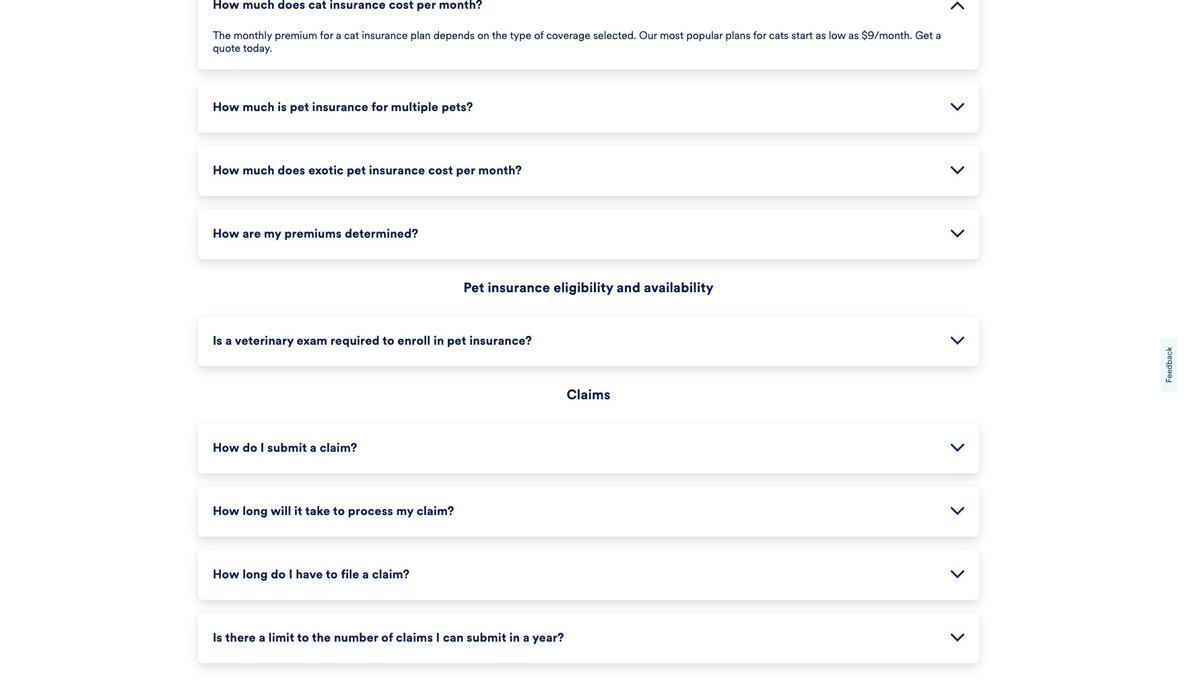 Task type: locate. For each thing, give the bounding box(es) containing it.
eligibility
[[554, 279, 614, 296]]

for
[[320, 29, 333, 41], [753, 29, 767, 41]]

0 horizontal spatial a
[[336, 29, 342, 41]]

a
[[336, 29, 342, 41], [936, 29, 941, 41]]

as left low at the right
[[816, 29, 826, 41]]

0 horizontal spatial for
[[320, 29, 333, 41]]

for left the cat
[[320, 29, 333, 41]]

1 horizontal spatial a
[[936, 29, 941, 41]]

low
[[829, 29, 846, 41]]

pet insurance eligibility and availability
[[464, 279, 714, 296]]

0 vertical spatial insurance
[[362, 29, 408, 41]]

for left cats on the top
[[753, 29, 767, 41]]

2 as from the left
[[849, 29, 859, 41]]

claims
[[567, 386, 611, 403]]

0 horizontal spatial as
[[816, 29, 826, 41]]

insurance right the cat
[[362, 29, 408, 41]]

a left the cat
[[336, 29, 342, 41]]

1 horizontal spatial as
[[849, 29, 859, 41]]

as right low at the right
[[849, 29, 859, 41]]

our
[[639, 29, 657, 41]]

1 horizontal spatial for
[[753, 29, 767, 41]]

coverage
[[546, 29, 591, 41]]

2 a from the left
[[936, 29, 941, 41]]

1 vertical spatial insurance
[[488, 279, 550, 296]]

a right get
[[936, 29, 941, 41]]

most
[[660, 29, 684, 41]]

0 horizontal spatial insurance
[[362, 29, 408, 41]]

availability
[[644, 279, 714, 296]]

insurance
[[362, 29, 408, 41], [488, 279, 550, 296]]

as
[[816, 29, 826, 41], [849, 29, 859, 41]]

the
[[492, 29, 508, 41]]

insurance right "pet"
[[488, 279, 550, 296]]

the
[[213, 29, 231, 41]]

the monthly premium for a cat insurance plan depends on                         the type of coverage selected. our most popular plans                         for cats start as low as $9/month. get a quote today.
[[213, 29, 941, 54]]

depends
[[434, 29, 475, 41]]

cats
[[769, 29, 789, 41]]

type
[[510, 29, 532, 41]]

get
[[915, 29, 933, 41]]



Task type: vqa. For each thing, say whether or not it's contained in the screenshot.
ago associated with beautiful
no



Task type: describe. For each thing, give the bounding box(es) containing it.
monthly
[[234, 29, 272, 41]]

1 horizontal spatial insurance
[[488, 279, 550, 296]]

quote
[[213, 41, 241, 54]]

selected.
[[593, 29, 637, 41]]

cat
[[344, 29, 359, 41]]

popular
[[687, 29, 723, 41]]

today.
[[243, 41, 272, 54]]

on
[[478, 29, 490, 41]]

of
[[534, 29, 544, 41]]

premium
[[275, 29, 317, 41]]

plan
[[411, 29, 431, 41]]

and
[[617, 279, 641, 296]]

1 for from the left
[[320, 29, 333, 41]]

$9/month.
[[862, 29, 913, 41]]

pet
[[464, 279, 485, 296]]

1 a from the left
[[336, 29, 342, 41]]

start
[[792, 29, 813, 41]]

insurance inside the monthly premium for a cat insurance plan depends on                         the type of coverage selected. our most popular plans                         for cats start as low as $9/month. get a quote today.
[[362, 29, 408, 41]]

2 for from the left
[[753, 29, 767, 41]]

plans
[[726, 29, 751, 41]]

1 as from the left
[[816, 29, 826, 41]]



